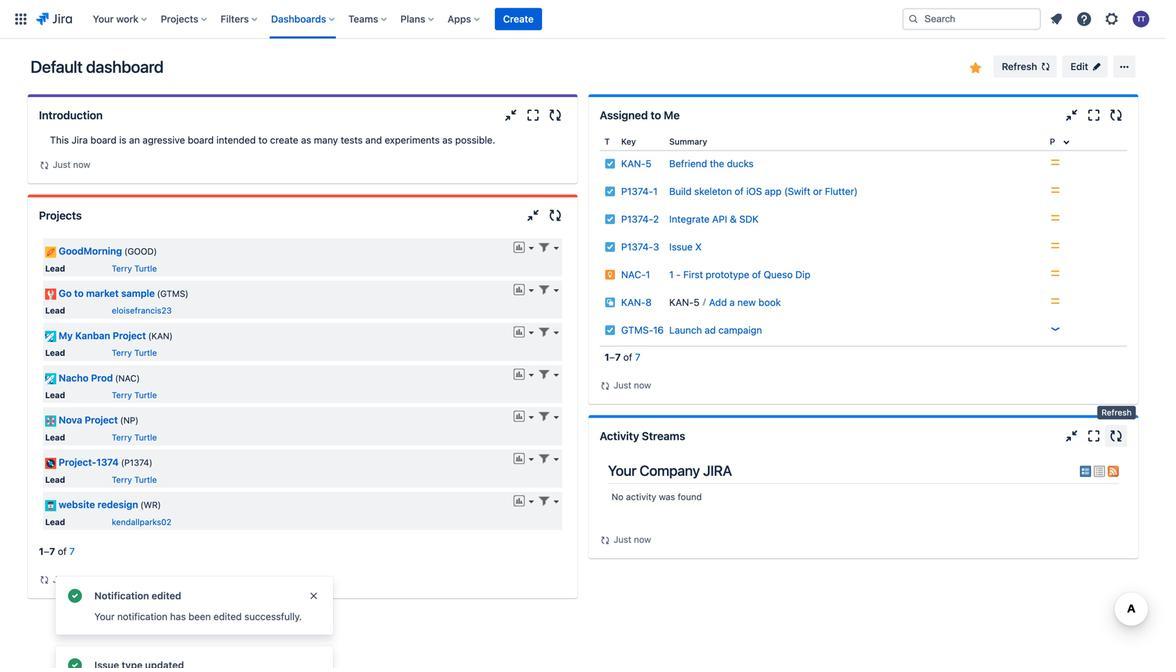 Task type: locate. For each thing, give the bounding box(es) containing it.
refresh button
[[994, 56, 1057, 78]]

lead down my
[[45, 348, 65, 358]]

1 terry turtle link from the top
[[112, 264, 157, 274]]

0 vertical spatial p1374-
[[622, 186, 654, 197]]

1 horizontal spatial to
[[259, 134, 268, 146]]

streams
[[642, 430, 686, 443]]

p1374-
[[622, 186, 654, 197], [622, 214, 654, 225], [622, 241, 654, 253]]

4 terry turtle link from the top
[[112, 433, 157, 443]]

befriend the ducks
[[670, 158, 754, 169]]

just inside activity streams region
[[614, 535, 632, 545]]

1 medium image from the top
[[1050, 240, 1062, 251]]

kan-
[[622, 158, 646, 169], [622, 297, 646, 308], [670, 297, 694, 308]]

just inside introduction region
[[53, 159, 71, 170]]

1 vertical spatial 5
[[694, 297, 700, 308]]

0 vertical spatial last refreshed image
[[600, 381, 611, 392]]

0 vertical spatial success image
[[67, 588, 83, 605]]

(good)
[[124, 247, 157, 257]]

medium image for sdk
[[1050, 213, 1062, 224]]

low image
[[1050, 324, 1062, 335]]

successfully.
[[245, 611, 302, 623]]

0 vertical spatial –
[[610, 352, 615, 363]]

1 vertical spatial project
[[85, 415, 118, 426]]

p1374- up 'p1374-2'
[[622, 186, 654, 197]]

nac-1 link
[[622, 269, 651, 281]]

1 – 7 of 7 down gtms- in the right of the page
[[605, 352, 641, 363]]

task image for kan-5
[[605, 158, 616, 169]]

0 horizontal spatial refresh
[[1002, 61, 1038, 72]]

5 terry turtle link from the top
[[112, 475, 157, 485]]

p1374-2 link
[[622, 214, 659, 225]]

first
[[684, 269, 703, 281]]

1 horizontal spatial refresh
[[1102, 408, 1132, 418]]

terry turtle link down the (p1374)
[[112, 475, 157, 485]]

your for your work
[[93, 13, 114, 25]]

5 lead from the top
[[45, 433, 65, 443]]

2 vertical spatial p1374-
[[622, 241, 654, 253]]

lead down project-
[[45, 475, 65, 485]]

0 horizontal spatial projects
[[39, 209, 82, 222]]

0 horizontal spatial board
[[91, 134, 117, 146]]

just now for assigned to me
[[614, 380, 652, 391]]

1 vertical spatial refresh
[[1102, 408, 1132, 418]]

refresh
[[1002, 61, 1038, 72], [1102, 408, 1132, 418]]

medium image
[[1050, 240, 1062, 251], [1050, 296, 1062, 307]]

refresh inside tooltip
[[1102, 408, 1132, 418]]

board
[[91, 134, 117, 146], [188, 134, 214, 146]]

4 turtle from the top
[[134, 433, 157, 443]]

terry turtle
[[112, 264, 157, 274], [112, 348, 157, 358], [112, 391, 157, 400], [112, 433, 157, 443], [112, 475, 157, 485]]

flutter)
[[825, 186, 858, 197]]

your notification has been edited successfully.
[[94, 611, 302, 623]]

turtle down (good)
[[134, 264, 157, 274]]

edited right "been"
[[214, 611, 242, 623]]

jira
[[703, 463, 732, 480]]

just inside the assigned to me region
[[614, 380, 632, 391]]

key
[[622, 137, 636, 147]]

2 horizontal spatial to
[[651, 109, 661, 122]]

task image down t
[[605, 158, 616, 169]]

now for projects
[[73, 575, 90, 585]]

2 lead from the top
[[45, 306, 65, 316]]

no
[[612, 492, 624, 502]]

terry
[[112, 264, 132, 274], [112, 348, 132, 358], [112, 391, 132, 400], [112, 433, 132, 443], [112, 475, 132, 485]]

activity streams
[[600, 430, 686, 443]]

1 vertical spatial task image
[[605, 214, 616, 225]]

now inside the assigned to me region
[[634, 380, 652, 391]]

3 terry turtle from the top
[[112, 391, 157, 400]]

dashboards
[[271, 13, 326, 25]]

is
[[119, 134, 127, 146]]

5 turtle from the top
[[134, 475, 157, 485]]

board left intended at the left top
[[188, 134, 214, 146]]

website redesign (wr)
[[59, 499, 161, 511]]

1 vertical spatial 7 link
[[69, 546, 75, 558]]

– inside the assigned to me region
[[610, 352, 615, 363]]

1 vertical spatial p1374-
[[622, 214, 654, 225]]

4 terry turtle from the top
[[112, 433, 157, 443]]

3 terry from the top
[[112, 391, 132, 400]]

0 vertical spatial your
[[93, 13, 114, 25]]

medium image
[[1050, 157, 1062, 168], [1050, 185, 1062, 196], [1050, 213, 1062, 224], [1050, 268, 1062, 279]]

0 vertical spatial kan-5
[[622, 158, 652, 169]]

now for assigned to me
[[634, 380, 652, 391]]

now inside introduction region
[[73, 159, 90, 170]]

refresh tooltip
[[1098, 406, 1136, 420]]

3 lead from the top
[[45, 348, 65, 358]]

1 vertical spatial medium image
[[1050, 296, 1062, 307]]

1 terry from the top
[[112, 264, 132, 274]]

your inside activity streams region
[[608, 463, 637, 480]]

edited
[[152, 591, 181, 602], [214, 611, 242, 623]]

prototype
[[706, 269, 750, 281]]

to left create
[[259, 134, 268, 146]]

0 horizontal spatial –
[[44, 546, 49, 558]]

to for go to market sample (gtms)
[[74, 288, 84, 299]]

default
[[31, 57, 83, 76]]

1 – 7 of 7 for assigned to me
[[605, 352, 641, 363]]

terry for 1374
[[112, 475, 132, 485]]

3 task image from the top
[[605, 325, 616, 336]]

go
[[59, 288, 72, 299]]

3 p1374- from the top
[[622, 241, 654, 253]]

0 horizontal spatial 5
[[646, 158, 652, 169]]

1 horizontal spatial 1 – 7 of 7
[[605, 352, 641, 363]]

or
[[814, 186, 823, 197]]

board left is
[[91, 134, 117, 146]]

build skeleton of ios app (swift or flutter)
[[670, 186, 858, 197]]

your work button
[[89, 8, 152, 30]]

1 horizontal spatial kan-5
[[670, 297, 700, 308]]

now inside projects region
[[73, 575, 90, 585]]

help image
[[1076, 11, 1093, 27]]

2 vertical spatial to
[[74, 288, 84, 299]]

2 board from the left
[[188, 134, 214, 146]]

projects button
[[157, 8, 212, 30]]

your down notification
[[94, 611, 115, 623]]

1 horizontal spatial as
[[443, 134, 453, 146]]

notification
[[117, 611, 168, 623]]

1 – 7 of 7 inside projects region
[[39, 546, 75, 558]]

terry down my kanban project (kan)
[[112, 348, 132, 358]]

3 turtle from the top
[[134, 391, 157, 400]]

introduction region
[[39, 133, 567, 173]]

as left possible.
[[443, 134, 453, 146]]

1 – 7 of 7 for projects
[[39, 546, 75, 558]]

7
[[615, 352, 621, 363], [635, 352, 641, 363], [49, 546, 55, 558], [69, 546, 75, 558]]

terry down 1374
[[112, 475, 132, 485]]

terry turtle link down (np)
[[112, 433, 157, 443]]

0 horizontal spatial edited
[[152, 591, 181, 602]]

kan-5 link up launch
[[670, 297, 707, 308]]

add
[[709, 297, 727, 308]]

of left ios
[[735, 186, 744, 197]]

turtle for project-1374
[[134, 475, 157, 485]]

work
[[116, 13, 139, 25]]

4 lead from the top
[[45, 391, 65, 400]]

last refreshed image inside activity streams region
[[600, 535, 611, 546]]

turtle for my kanban project
[[134, 348, 157, 358]]

market
[[86, 288, 119, 299]]

projects region
[[39, 234, 567, 588]]

kan-5 up launch
[[670, 297, 700, 308]]

notification
[[94, 591, 149, 602]]

website
[[59, 499, 95, 511]]

no activity was found
[[612, 492, 702, 502]]

2 terry turtle from the top
[[112, 348, 157, 358]]

–
[[610, 352, 615, 363], [44, 546, 49, 558]]

1 vertical spatial your
[[608, 463, 637, 480]]

1 task image from the top
[[605, 186, 616, 197]]

task image left 'p1374-2'
[[605, 214, 616, 225]]

1 – 7 of 7 down website
[[39, 546, 75, 558]]

task image up idea icon
[[605, 242, 616, 253]]

activity streams region
[[600, 455, 1128, 548]]

– inside projects region
[[44, 546, 49, 558]]

2 task image from the top
[[605, 214, 616, 225]]

1 medium image from the top
[[1050, 157, 1062, 168]]

terry turtle link
[[112, 264, 157, 274], [112, 348, 157, 358], [112, 391, 157, 400], [112, 433, 157, 443], [112, 475, 157, 485]]

gtms-
[[622, 325, 654, 336]]

1 lead from the top
[[45, 264, 65, 274]]

terry turtle down the (p1374)
[[112, 475, 157, 485]]

just now inside projects region
[[53, 575, 90, 585]]

your for your notification has been edited successfully.
[[94, 611, 115, 623]]

just
[[53, 159, 71, 170], [614, 380, 632, 391], [614, 535, 632, 545], [53, 575, 71, 585]]

lead for website redesign
[[45, 518, 65, 527]]

medium image for kan-8
[[1050, 296, 1062, 307]]

kan- down -
[[670, 297, 694, 308]]

kan-5 down key at the right top
[[622, 158, 652, 169]]

more dashboard actions image
[[1117, 58, 1133, 75]]

launch ad campaign link
[[670, 325, 763, 336]]

settings image
[[1104, 11, 1121, 27]]

1 horizontal spatial –
[[610, 352, 615, 363]]

7 link down website
[[69, 546, 75, 558]]

7 lead from the top
[[45, 518, 65, 527]]

lead for go to market sample
[[45, 306, 65, 316]]

terry turtle down (np)
[[112, 433, 157, 443]]

kan-5 link down key at the right top
[[622, 158, 652, 169]]

1 vertical spatial task image
[[605, 242, 616, 253]]

p1374-1 link
[[622, 186, 658, 197]]

build skeleton of ios app (swift or flutter) link
[[670, 186, 858, 197]]

idea image
[[605, 269, 616, 281]]

p1374- up nac-1 link
[[622, 241, 654, 253]]

5 up p1374-1
[[646, 158, 652, 169]]

integrate api & sdk
[[670, 214, 759, 225]]

filters
[[221, 13, 249, 25]]

kan- down key at the right top
[[622, 158, 646, 169]]

turtle down (np)
[[134, 433, 157, 443]]

medium image for p1374-3
[[1050, 240, 1062, 251]]

of down website
[[58, 546, 67, 558]]

0 horizontal spatial 1 – 7 of 7
[[39, 546, 75, 558]]

refresh right star default dashboard image at top
[[1002, 61, 1038, 72]]

terry down the (nac)
[[112, 391, 132, 400]]

0 horizontal spatial as
[[301, 134, 311, 146]]

just inside projects region
[[53, 575, 71, 585]]

gtms-16 link
[[622, 325, 664, 336]]

(p1374)
[[121, 458, 152, 468]]

terry turtle down the (nac)
[[112, 391, 157, 400]]

terry turtle link down (good)
[[112, 264, 157, 274]]

turtle for nova project
[[134, 433, 157, 443]]

just now inside introduction region
[[53, 159, 90, 170]]

as left "many"
[[301, 134, 311, 146]]

x
[[696, 241, 702, 253]]

2 task image from the top
[[605, 242, 616, 253]]

your left work at left top
[[93, 13, 114, 25]]

last refreshed image for assigned
[[600, 381, 611, 392]]

success image
[[67, 588, 83, 605], [67, 658, 83, 669]]

2 medium image from the top
[[1050, 296, 1062, 307]]

kan-5 for 'kan-5' link to the left
[[622, 158, 652, 169]]

integrate api & sdk link
[[670, 214, 759, 225]]

3 medium image from the top
[[1050, 213, 1062, 224]]

1 – 7 of 7
[[605, 352, 641, 363], [39, 546, 75, 558]]

dashboards button
[[267, 8, 340, 30]]

p1374- down p1374-1
[[622, 214, 654, 225]]

1 vertical spatial projects
[[39, 209, 82, 222]]

(np)
[[120, 416, 139, 426]]

0 horizontal spatial kan-5
[[622, 158, 652, 169]]

just for assigned to me
[[614, 380, 632, 391]]

appswitcher icon image
[[13, 11, 29, 27]]

last refreshed image for activity
[[600, 535, 611, 546]]

prod
[[91, 372, 113, 384]]

1 vertical spatial success image
[[67, 658, 83, 669]]

1 horizontal spatial 5
[[694, 297, 700, 308]]

2 medium image from the top
[[1050, 185, 1062, 196]]

terry down the goodmorning (good)
[[112, 264, 132, 274]]

turtle for goodmorning
[[134, 264, 157, 274]]

1 board from the left
[[91, 134, 117, 146]]

of left queso
[[752, 269, 762, 281]]

my
[[59, 330, 73, 342]]

5 terry from the top
[[112, 475, 132, 485]]

jira image
[[36, 11, 72, 27], [36, 11, 72, 27]]

1 - first prototype of queso dip
[[670, 269, 811, 281]]

(gtms)
[[157, 289, 189, 299]]

0 vertical spatial to
[[651, 109, 661, 122]]

4 medium image from the top
[[1050, 268, 1062, 279]]

kan-5
[[622, 158, 652, 169], [670, 297, 700, 308]]

task image left gtms- in the right of the page
[[605, 325, 616, 336]]

0 horizontal spatial 7 link
[[69, 546, 75, 558]]

go to market sample (gtms)
[[59, 288, 189, 299]]

kendallparks02 link
[[112, 518, 172, 527]]

terry turtle link down my kanban project (kan)
[[112, 348, 157, 358]]

0 vertical spatial kan-5 link
[[622, 158, 652, 169]]

turtle down the (nac)
[[134, 391, 157, 400]]

nac-
[[622, 269, 646, 281]]

refresh up refresh activity streams image
[[1102, 408, 1132, 418]]

1 horizontal spatial projects
[[161, 13, 198, 25]]

0 vertical spatial task image
[[605, 158, 616, 169]]

2 terry from the top
[[112, 348, 132, 358]]

5 terry turtle from the top
[[112, 475, 157, 485]]

7 link down gtms- in the right of the page
[[635, 352, 641, 363]]

project left (np)
[[85, 415, 118, 426]]

8
[[646, 297, 652, 308]]

default dashboard
[[31, 57, 164, 76]]

2 vertical spatial your
[[94, 611, 115, 623]]

banner
[[0, 0, 1167, 39]]

1 horizontal spatial board
[[188, 134, 214, 146]]

1 vertical spatial edited
[[214, 611, 242, 623]]

to right the go
[[74, 288, 84, 299]]

2 as from the left
[[443, 134, 453, 146]]

2 terry turtle link from the top
[[112, 348, 157, 358]]

an
[[129, 134, 140, 146]]

this jira board is an agressive board intended to create as many tests and experiments as possible.
[[50, 134, 496, 146]]

Search field
[[903, 8, 1042, 30]]

banner containing your work
[[0, 0, 1167, 39]]

just now for projects
[[53, 575, 90, 585]]

3 terry turtle link from the top
[[112, 391, 157, 400]]

1 vertical spatial 1 – 7 of 7
[[39, 546, 75, 558]]

1 vertical spatial kan-5
[[670, 297, 700, 308]]

projects right work at left top
[[161, 13, 198, 25]]

task image left p1374-1 'link'
[[605, 186, 616, 197]]

2 turtle from the top
[[134, 348, 157, 358]]

just now for introduction
[[53, 159, 90, 170]]

turtle down the (p1374)
[[134, 475, 157, 485]]

3
[[654, 241, 660, 253]]

has
[[170, 611, 186, 623]]

minimize introduction image
[[503, 107, 519, 124]]

my kanban project (kan)
[[59, 330, 173, 342]]

refresh projects image
[[547, 207, 564, 224]]

2 vertical spatial last refreshed image
[[39, 575, 50, 586]]

4 terry from the top
[[112, 433, 132, 443]]

your
[[93, 13, 114, 25], [608, 463, 637, 480], [94, 611, 115, 623]]

just now inside activity streams region
[[614, 535, 652, 545]]

minimize assigned to me image
[[1064, 107, 1081, 124]]

to inside projects region
[[74, 288, 84, 299]]

last refreshed image inside projects region
[[39, 575, 50, 586]]

terry down (np)
[[112, 433, 132, 443]]

just for activity streams
[[614, 535, 632, 545]]

to left 'me'
[[651, 109, 661, 122]]

0 vertical spatial projects
[[161, 13, 198, 25]]

now
[[73, 159, 90, 170], [634, 380, 652, 391], [634, 535, 652, 545], [73, 575, 90, 585]]

6 lead from the top
[[45, 475, 65, 485]]

your inside popup button
[[93, 13, 114, 25]]

lead down website
[[45, 518, 65, 527]]

turtle down (kan)
[[134, 348, 157, 358]]

book
[[759, 297, 781, 308]]

kan- right subtask image
[[622, 297, 646, 308]]

project down eloisefrancis23 link
[[113, 330, 146, 342]]

sample
[[121, 288, 155, 299]]

0 vertical spatial 1 – 7 of 7
[[605, 352, 641, 363]]

7 link for assigned to me
[[635, 352, 641, 363]]

1 vertical spatial last refreshed image
[[600, 535, 611, 546]]

1 horizontal spatial kan-5 link
[[670, 297, 707, 308]]

medium image for ios
[[1050, 185, 1062, 196]]

me
[[664, 109, 680, 122]]

1 vertical spatial –
[[44, 546, 49, 558]]

(wr)
[[140, 500, 161, 510]]

2 p1374- from the top
[[622, 214, 654, 225]]

projects up goodmorning link
[[39, 209, 82, 222]]

5 left add
[[694, 297, 700, 308]]

0 vertical spatial 7 link
[[635, 352, 641, 363]]

just now inside the assigned to me region
[[614, 380, 652, 391]]

terry turtle link down the (nac)
[[112, 391, 157, 400]]

dip
[[796, 269, 811, 281]]

lead down the go
[[45, 306, 65, 316]]

edited up has
[[152, 591, 181, 602]]

0 vertical spatial task image
[[605, 186, 616, 197]]

1 as from the left
[[301, 134, 311, 146]]

terry turtle down (good)
[[112, 264, 157, 274]]

lead down nova
[[45, 433, 65, 443]]

lead down nacho
[[45, 391, 65, 400]]

now inside activity streams region
[[634, 535, 652, 545]]

1 task image from the top
[[605, 158, 616, 169]]

1 vertical spatial to
[[259, 134, 268, 146]]

1 terry turtle from the top
[[112, 264, 157, 274]]

dismiss image
[[308, 591, 319, 602]]

lead up the go
[[45, 264, 65, 274]]

0 horizontal spatial to
[[74, 288, 84, 299]]

minimize activity streams image
[[1064, 428, 1081, 445]]

1 turtle from the top
[[134, 264, 157, 274]]

0 vertical spatial 5
[[646, 158, 652, 169]]

assigned to me region
[[600, 133, 1128, 393]]

task image
[[605, 158, 616, 169], [605, 214, 616, 225], [605, 325, 616, 336]]

1 horizontal spatial 7 link
[[635, 352, 641, 363]]

task image
[[605, 186, 616, 197], [605, 242, 616, 253]]

website redesign link
[[59, 499, 138, 511]]

last refreshed image
[[39, 160, 50, 171]]

0 vertical spatial medium image
[[1050, 240, 1062, 251]]

0 vertical spatial refresh
[[1002, 61, 1038, 72]]

1 – 7 of 7 inside the assigned to me region
[[605, 352, 641, 363]]

terry turtle down my kanban project (kan)
[[112, 348, 157, 358]]

your up no
[[608, 463, 637, 480]]

last refreshed image
[[600, 381, 611, 392], [600, 535, 611, 546], [39, 575, 50, 586]]

1 p1374- from the top
[[622, 186, 654, 197]]

terry turtle for nacho prod
[[112, 391, 157, 400]]

now for introduction
[[73, 159, 90, 170]]

2 vertical spatial task image
[[605, 325, 616, 336]]

task image for p1374-3
[[605, 242, 616, 253]]

nova project (np)
[[59, 415, 139, 426]]



Task type: vqa. For each thing, say whether or not it's contained in the screenshot.
text box
no



Task type: describe. For each thing, give the bounding box(es) containing it.
befriend the ducks link
[[670, 158, 754, 169]]

minimize projects image
[[525, 207, 542, 224]]

apps button
[[444, 8, 485, 30]]

lead for my kanban project
[[45, 348, 65, 358]]

refresh activity streams image
[[1108, 428, 1125, 445]]

edit link
[[1063, 56, 1108, 78]]

terry turtle for goodmorning
[[112, 264, 157, 274]]

refresh inside button
[[1002, 61, 1038, 72]]

plans
[[401, 13, 426, 25]]

sdk
[[740, 214, 759, 225]]

add a new book
[[709, 297, 781, 308]]

kan- for task icon associated with kan-5
[[622, 158, 646, 169]]

lead for goodmorning
[[45, 264, 65, 274]]

– for assigned to me
[[610, 352, 615, 363]]

this
[[50, 134, 69, 146]]

new
[[738, 297, 756, 308]]

add a new book link
[[709, 297, 781, 308]]

search image
[[908, 14, 920, 25]]

terry turtle link for my kanban project
[[112, 348, 157, 358]]

terry turtle link for goodmorning
[[112, 264, 157, 274]]

1 - first prototype of queso dip link
[[670, 269, 811, 281]]

kan-5 for the bottommost 'kan-5' link
[[670, 297, 700, 308]]

refresh assigned to me image
[[1108, 107, 1125, 124]]

of inside projects region
[[58, 546, 67, 558]]

assigned to me
[[600, 109, 680, 122]]

lead for nacho prod
[[45, 391, 65, 400]]

goodmorning link
[[59, 246, 122, 257]]

0 vertical spatial edited
[[152, 591, 181, 602]]

projects inside dropdown button
[[161, 13, 198, 25]]

and
[[366, 134, 382, 146]]

1 vertical spatial kan-5 link
[[670, 297, 707, 308]]

create
[[503, 13, 534, 25]]

terry for kanban
[[112, 348, 132, 358]]

to inside introduction region
[[259, 134, 268, 146]]

dashboard
[[86, 57, 164, 76]]

found
[[678, 492, 702, 502]]

now for activity streams
[[634, 535, 652, 545]]

introduction
[[39, 109, 103, 122]]

agressive
[[143, 134, 185, 146]]

lead for project-1374
[[45, 475, 65, 485]]

campaign
[[719, 325, 763, 336]]

just for projects
[[53, 575, 71, 585]]

maximize assigned to me image
[[1086, 107, 1103, 124]]

p1374- for 1
[[622, 186, 654, 197]]

7 link for projects
[[69, 546, 75, 558]]

task image for p1374-1
[[605, 186, 616, 197]]

1 horizontal spatial edited
[[214, 611, 242, 623]]

build
[[670, 186, 692, 197]]

-
[[677, 269, 681, 281]]

0 vertical spatial project
[[113, 330, 146, 342]]

terry turtle link for project-1374
[[112, 475, 157, 485]]

primary element
[[8, 0, 892, 39]]

(nac)
[[115, 373, 140, 384]]

just now for activity streams
[[614, 535, 652, 545]]

gtms-16 launch ad campaign
[[622, 325, 763, 336]]

to for assigned to me
[[651, 109, 661, 122]]

ducks
[[727, 158, 754, 169]]

redesign
[[98, 499, 138, 511]]

maximize activity streams image
[[1086, 428, 1103, 445]]

terry turtle for project-1374
[[112, 475, 157, 485]]

tests
[[341, 134, 363, 146]]

issue
[[670, 241, 693, 253]]

lead for nova project
[[45, 433, 65, 443]]

16
[[654, 325, 664, 336]]

edit
[[1071, 61, 1089, 72]]

activity
[[626, 492, 657, 502]]

terry turtle for nova project
[[112, 433, 157, 443]]

your profile and settings image
[[1133, 11, 1150, 27]]

teams
[[349, 13, 378, 25]]

issue x
[[670, 241, 702, 253]]

1374
[[96, 457, 119, 469]]

refresh introduction image
[[547, 107, 564, 124]]

create
[[270, 134, 299, 146]]

p
[[1050, 137, 1056, 147]]

maximize introduction image
[[525, 107, 542, 124]]

intended
[[217, 134, 256, 146]]

2 success image from the top
[[67, 658, 83, 669]]

terry turtle link for nacho prod
[[112, 391, 157, 400]]

notifications image
[[1049, 11, 1065, 27]]

nova
[[59, 415, 82, 426]]

create button
[[495, 8, 542, 30]]

nacho prod link
[[59, 372, 113, 384]]

p1374- for 2
[[622, 214, 654, 225]]

kan- for subtask image
[[622, 297, 646, 308]]

terry for prod
[[112, 391, 132, 400]]

a
[[730, 297, 735, 308]]

just for introduction
[[53, 159, 71, 170]]

terry turtle for my kanban project
[[112, 348, 157, 358]]

p1374-3 link
[[622, 241, 660, 253]]

nacho prod (nac)
[[59, 372, 140, 384]]

filters button
[[217, 8, 263, 30]]

assigned
[[600, 109, 648, 122]]

teams button
[[344, 8, 392, 30]]

– for projects
[[44, 546, 49, 558]]

kanban
[[75, 330, 110, 342]]

integrate
[[670, 214, 710, 225]]

turtle for nacho prod
[[134, 391, 157, 400]]

company
[[640, 463, 700, 480]]

project-1374 link
[[59, 457, 119, 469]]

befriend
[[670, 158, 708, 169]]

1 success image from the top
[[67, 588, 83, 605]]

subtask image
[[605, 297, 616, 308]]

p1374-1
[[622, 186, 658, 197]]

the
[[710, 158, 725, 169]]

5 for 'kan-5' link to the left
[[646, 158, 652, 169]]

1 inside projects region
[[39, 546, 44, 558]]

5 for the bottommost 'kan-5' link
[[694, 297, 700, 308]]

terry turtle link for nova project
[[112, 433, 157, 443]]

my kanban project link
[[59, 330, 146, 342]]

your for your company jira
[[608, 463, 637, 480]]

goodmorning
[[59, 246, 122, 257]]

many
[[314, 134, 338, 146]]

kan-8
[[622, 297, 652, 308]]

p1374-2
[[622, 214, 659, 225]]

of down gtms- in the right of the page
[[624, 352, 633, 363]]

jira
[[72, 134, 88, 146]]

medium image for prototype
[[1050, 268, 1062, 279]]

&
[[730, 214, 737, 225]]

eloisefrancis23 link
[[112, 306, 172, 316]]

terry for project
[[112, 433, 132, 443]]

skeleton
[[695, 186, 732, 197]]

app
[[765, 186, 782, 197]]

terry for (good)
[[112, 264, 132, 274]]

apps
[[448, 13, 471, 25]]

(swift
[[785, 186, 811, 197]]

star default dashboard image
[[968, 60, 984, 76]]

your work
[[93, 13, 139, 25]]

task image for p1374-2
[[605, 214, 616, 225]]

nacho
[[59, 372, 89, 384]]

queso
[[764, 269, 793, 281]]

p1374- for 3
[[622, 241, 654, 253]]

0 horizontal spatial kan-5 link
[[622, 158, 652, 169]]



